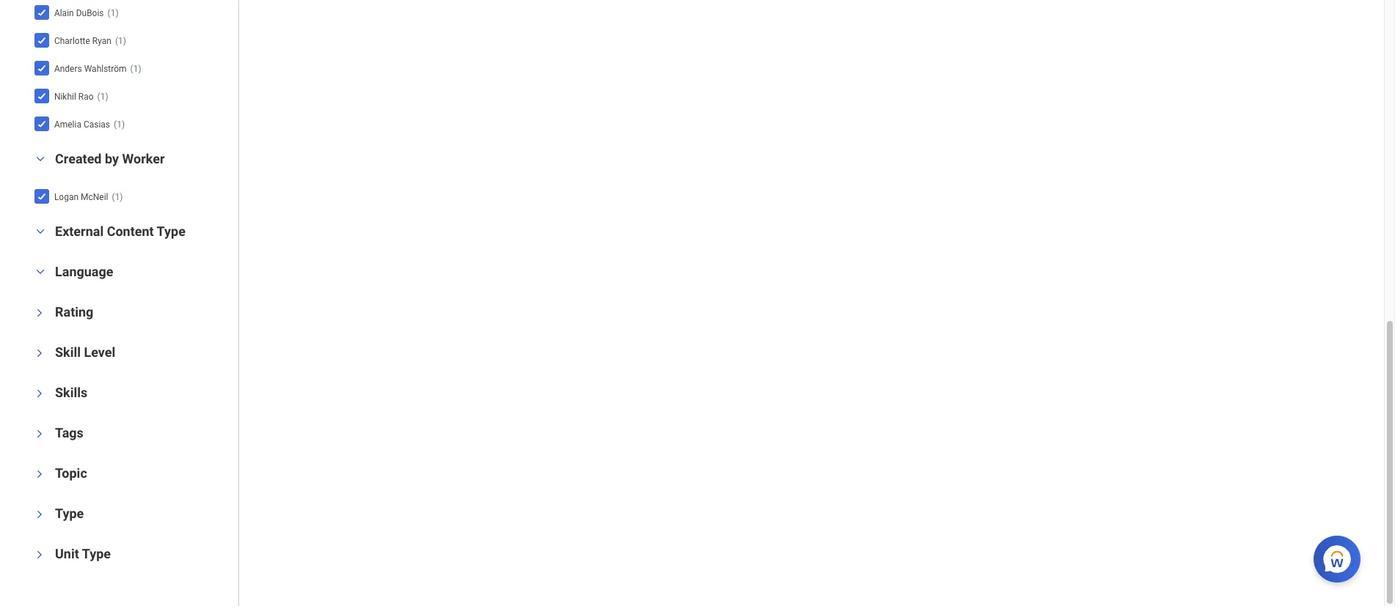 Task type: vqa. For each thing, say whether or not it's contained in the screenshot.
Payroll Expense Analysis Disco Board link
no



Task type: describe. For each thing, give the bounding box(es) containing it.
chevron down image for type
[[34, 506, 45, 524]]

chevron down image for external content type
[[32, 227, 49, 237]]

by
[[105, 151, 119, 166]]

(1) for amelia casias
[[114, 120, 125, 130]]

external
[[55, 224, 104, 239]]

tree inside "filter" search field
[[33, 0, 226, 136]]

worker
[[122, 151, 165, 166]]

level
[[84, 345, 115, 360]]

check small image for charlotte
[[33, 31, 51, 49]]

logan mcneil
[[54, 192, 108, 202]]

language
[[55, 264, 113, 279]]

check small image for anders
[[33, 59, 51, 77]]

rao
[[78, 92, 94, 102]]

casias
[[84, 120, 110, 130]]

rating button
[[55, 304, 93, 320]]

alain dubois
[[54, 8, 104, 18]]

unit type button
[[55, 547, 111, 562]]

ryan
[[92, 36, 112, 46]]

nikhil rao
[[54, 92, 94, 102]]

wahlström
[[84, 64, 127, 74]]

chevron down image for unit type
[[34, 547, 45, 564]]

skills
[[55, 385, 88, 401]]

created
[[55, 151, 102, 166]]

dubois
[[76, 8, 104, 18]]

external content type
[[55, 224, 186, 239]]

type button
[[55, 506, 84, 522]]

check small image for logan
[[33, 188, 51, 205]]

anders wahlström
[[54, 64, 127, 74]]

anders
[[54, 64, 82, 74]]

check small image for nikhil
[[33, 87, 51, 105]]

charlotte ryan
[[54, 36, 112, 46]]

chevron down image for skill level
[[34, 345, 45, 362]]

chevron down image for topic
[[34, 466, 45, 484]]

check small image for amelia
[[33, 115, 51, 133]]

(1) for charlotte ryan
[[115, 36, 126, 46]]

created by worker
[[55, 151, 165, 166]]

charlotte
[[54, 36, 90, 46]]

skill level button
[[55, 345, 115, 360]]

chevron down image for language
[[32, 267, 49, 277]]

chevron down image for skills
[[34, 385, 45, 403]]

unit
[[55, 547, 79, 562]]



Task type: locate. For each thing, give the bounding box(es) containing it.
chevron down image left type 'button'
[[34, 506, 45, 524]]

chevron down image for created by worker
[[32, 154, 49, 164]]

external content type button
[[55, 224, 186, 239]]

1 check small image from the top
[[33, 31, 51, 49]]

chevron down image left skill
[[34, 345, 45, 362]]

1 check small image from the top
[[33, 3, 51, 21]]

0 vertical spatial check small image
[[33, 3, 51, 21]]

created by worker button
[[55, 151, 165, 166]]

chevron down image for rating
[[34, 304, 45, 322]]

logan
[[54, 192, 79, 202]]

2 check small image from the top
[[33, 115, 51, 133]]

3 check small image from the top
[[33, 188, 51, 205]]

alain
[[54, 8, 74, 18]]

skill level
[[55, 345, 115, 360]]

topic
[[55, 466, 87, 481]]

rating
[[55, 304, 93, 320]]

chevron down image left external
[[32, 227, 49, 237]]

mcneil
[[81, 192, 108, 202]]

0 vertical spatial type
[[157, 224, 186, 239]]

chevron down image left language button
[[32, 267, 49, 277]]

type
[[157, 224, 186, 239], [55, 506, 84, 522], [82, 547, 111, 562]]

amelia casias
[[54, 120, 110, 130]]

check small image left logan
[[33, 188, 51, 205]]

(1) right "mcneil"
[[112, 192, 123, 202]]

(1) for alain dubois
[[108, 8, 119, 18]]

chevron down image left topic button
[[34, 466, 45, 484]]

check small image left anders
[[33, 59, 51, 77]]

type down topic
[[55, 506, 84, 522]]

(1) right ryan
[[115, 36, 126, 46]]

check small image left alain
[[33, 3, 51, 21]]

2 vertical spatial type
[[82, 547, 111, 562]]

filter search field
[[26, 0, 239, 579]]

chevron down image left rating
[[34, 304, 45, 322]]

chevron down image left the created
[[32, 154, 49, 164]]

amelia
[[54, 120, 81, 130]]

(1) right casias
[[114, 120, 125, 130]]

chevron down image left tags "button"
[[34, 426, 45, 443]]

1 vertical spatial check small image
[[33, 115, 51, 133]]

3 check small image from the top
[[33, 87, 51, 105]]

0 vertical spatial check small image
[[33, 31, 51, 49]]

1 vertical spatial check small image
[[33, 59, 51, 77]]

tree containing alain dubois
[[33, 0, 226, 136]]

(1) for nikhil rao
[[97, 92, 108, 102]]

check small image
[[33, 3, 51, 21], [33, 115, 51, 133], [33, 188, 51, 205]]

type right content
[[157, 224, 186, 239]]

unit type
[[55, 547, 111, 562]]

check small image left nikhil
[[33, 87, 51, 105]]

tree
[[33, 0, 226, 136]]

2 vertical spatial check small image
[[33, 87, 51, 105]]

check small image left charlotte
[[33, 31, 51, 49]]

created by worker group
[[29, 150, 231, 212]]

nikhil
[[54, 92, 76, 102]]

2 vertical spatial check small image
[[33, 188, 51, 205]]

check small image
[[33, 31, 51, 49], [33, 59, 51, 77], [33, 87, 51, 105]]

(1) right dubois on the top
[[108, 8, 119, 18]]

chevron down image for tags
[[34, 426, 45, 443]]

chevron down image
[[32, 227, 49, 237], [34, 304, 45, 322], [34, 466, 45, 484], [34, 506, 45, 524], [34, 547, 45, 564]]

2 check small image from the top
[[33, 59, 51, 77]]

(1) right wahlström
[[130, 64, 141, 74]]

check small image inside created by worker group
[[33, 188, 51, 205]]

tags
[[55, 426, 84, 441]]

skills button
[[55, 385, 88, 401]]

language button
[[55, 264, 113, 279]]

chevron down image left unit
[[34, 547, 45, 564]]

chevron down image left skills
[[34, 385, 45, 403]]

(1) inside created by worker group
[[112, 192, 123, 202]]

chevron down image
[[32, 154, 49, 164], [32, 267, 49, 277], [34, 345, 45, 362], [34, 385, 45, 403], [34, 426, 45, 443]]

(1)
[[108, 8, 119, 18], [115, 36, 126, 46], [130, 64, 141, 74], [97, 92, 108, 102], [114, 120, 125, 130], [112, 192, 123, 202]]

check small image left amelia at the left top
[[33, 115, 51, 133]]

content
[[107, 224, 154, 239]]

(1) right "rao"
[[97, 92, 108, 102]]

tags button
[[55, 426, 84, 441]]

1 vertical spatial type
[[55, 506, 84, 522]]

type right unit
[[82, 547, 111, 562]]

check small image for alain
[[33, 3, 51, 21]]

workday assistant region
[[1314, 531, 1367, 583]]

topic button
[[55, 466, 87, 481]]

(1) for logan mcneil
[[112, 192, 123, 202]]

(1) for anders wahlström
[[130, 64, 141, 74]]

skill
[[55, 345, 81, 360]]



